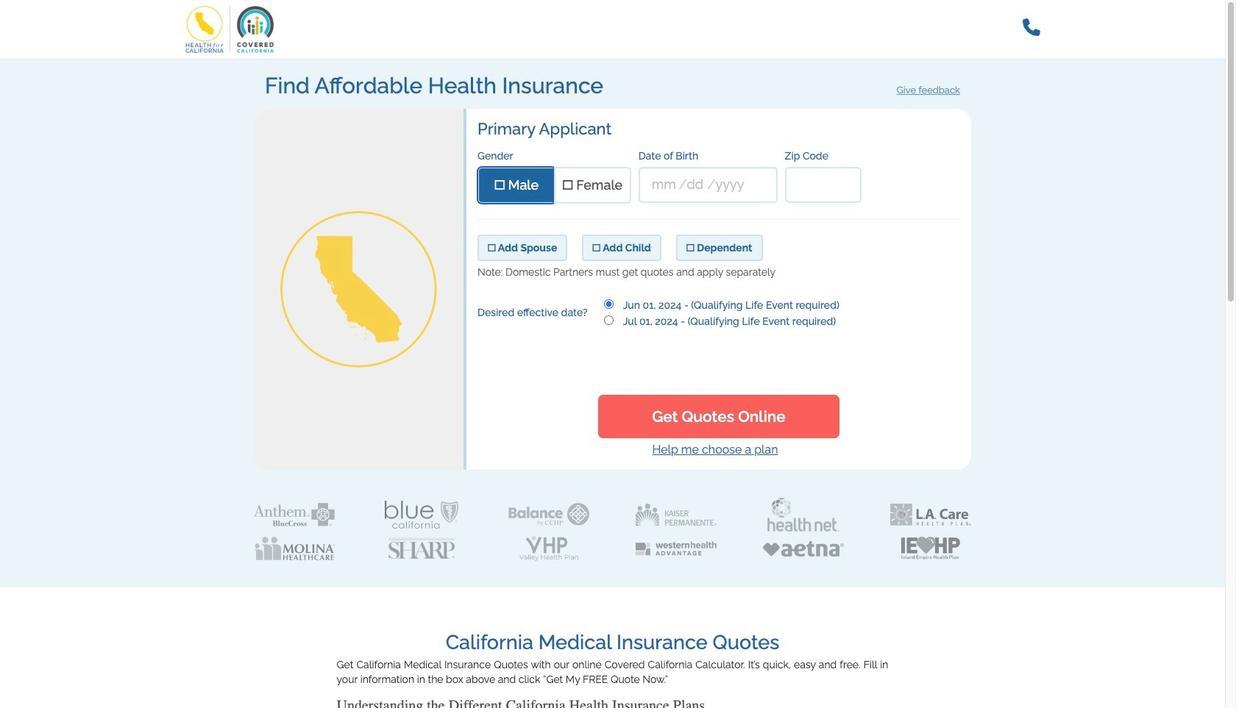 Task type: locate. For each thing, give the bounding box(es) containing it.
chinese community health plan image
[[509, 504, 590, 526]]

covered california health net plans image
[[767, 497, 841, 533]]

mm text field
[[652, 169, 679, 201]]

aetna health of california inc. image
[[763, 541, 844, 557]]

plus image
[[488, 244, 496, 254], [593, 244, 601, 254]]

sharp health insurance image
[[389, 538, 455, 560]]

0 horizontal spatial plus image
[[488, 244, 496, 254]]

None text field
[[785, 167, 862, 203]]

1 horizontal spatial plus image
[[593, 244, 601, 254]]

health insurance quotes for california image
[[254, 185, 464, 395]]

form
[[254, 74, 972, 588]]

anthem blue cross covered ca image
[[254, 503, 335, 527]]

molina health insurance image
[[254, 537, 335, 561]]

None radio
[[604, 300, 614, 309], [604, 316, 614, 325], [604, 300, 614, 309], [604, 316, 614, 325]]

dd text field
[[687, 169, 708, 201]]



Task type: describe. For each thing, give the bounding box(es) containing it.
covered california kaiser plans image
[[636, 504, 717, 526]]

covered california blue shield image
[[385, 501, 459, 529]]

yyyy text field
[[716, 169, 753, 201]]

valley health insurance image
[[520, 537, 579, 562]]

male image
[[495, 179, 505, 192]]

1 plus image from the left
[[488, 244, 496, 254]]

2 plus image from the left
[[593, 244, 601, 254]]

female image
[[563, 179, 573, 192]]

plus image
[[687, 244, 695, 254]]



Task type: vqa. For each thing, say whether or not it's contained in the screenshot.
right plus image
yes



